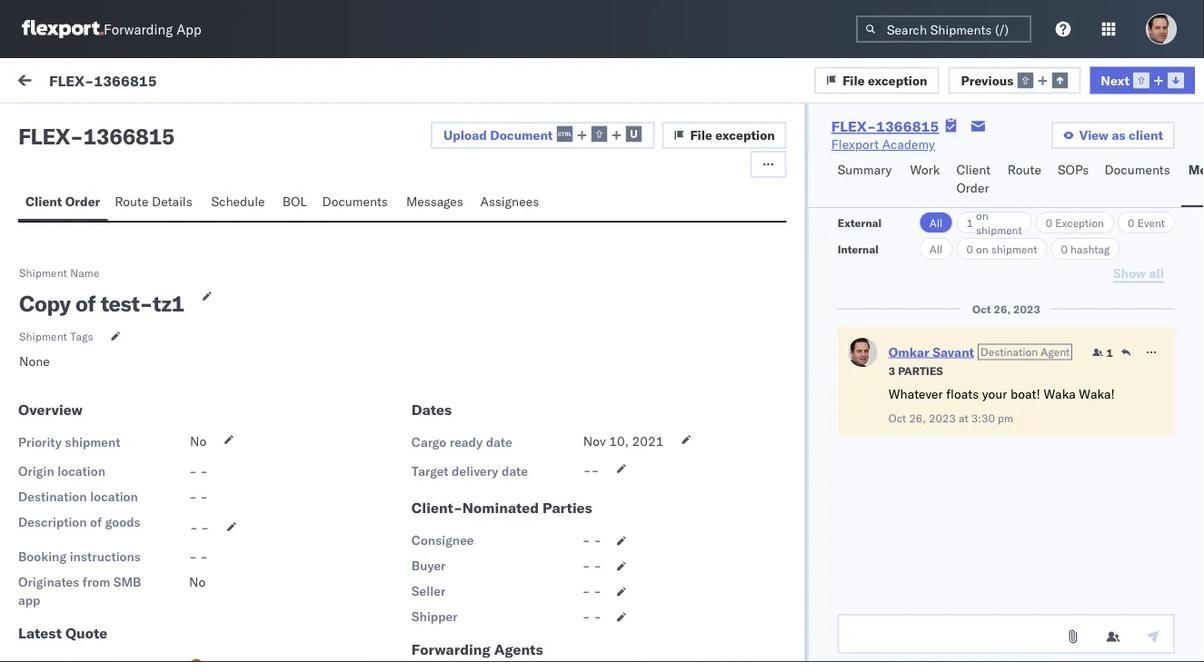 Task type: describe. For each thing, give the bounding box(es) containing it.
from
[[83, 575, 110, 590]]

import work
[[135, 75, 206, 90]]

1366815 up academy on the right top of the page
[[876, 117, 939, 135]]

0 on shipment
[[967, 242, 1038, 256]]

2023, for 2:45
[[460, 448, 496, 464]]

whatever floats your boat! waka waka! oct 26, 2023 at 3:30 pm
[[889, 386, 1115, 425]]

external for external
[[838, 216, 882, 230]]

and
[[234, 519, 256, 535]]

shipment's
[[153, 501, 215, 517]]

we
[[55, 446, 73, 462]]

overview
[[18, 401, 83, 419]]

savant up exception: unknown customs
[[130, 197, 169, 213]]

10,
[[609, 434, 629, 450]]

related
[[940, 158, 978, 171]]

| 1 filter applied filtered by:
[[310, 75, 471, 90]]

related work item/shipment
[[940, 158, 1082, 171]]

1 horizontal spatial exception
[[868, 72, 928, 88]]

dates
[[412, 401, 452, 419]]

copy of test-tz1
[[19, 290, 185, 317]]

agent
[[1041, 345, 1070, 359]]

shipment for 1 on shipment
[[976, 223, 1022, 237]]

your inside that your shipment, has been delayed.
[[202, 446, 227, 462]]

26, for oct 26, 2023, 2:45 pm pdt
[[437, 448, 457, 464]]

than
[[163, 483, 189, 499]]

shipment,
[[230, 446, 288, 462]]

all for 1
[[930, 216, 943, 230]]

work for related
[[981, 158, 1004, 171]]

oct for oct 26, 2023, 2:44 pm pdt
[[413, 566, 434, 582]]

omkar up the 3 parties button
[[889, 344, 930, 360]]

0 horizontal spatial documents button
[[315, 185, 399, 221]]

1 vertical spatial file exception
[[690, 127, 775, 143]]

order inside the client order
[[957, 180, 990, 196]]

destination inside omkar savant destination agent
[[981, 345, 1038, 359]]

consignee
[[412, 533, 474, 549]]

on for 1
[[976, 209, 989, 222]]

0 vertical spatial work
[[176, 75, 206, 90]]

1 horizontal spatial file
[[843, 72, 865, 88]]

appreciate
[[55, 519, 116, 535]]

0 hashtag
[[1061, 242, 1110, 256]]

cargo inside "exception: (air recovery) cargo availability delay"
[[55, 583, 91, 599]]

floats
[[947, 386, 979, 402]]

shipment for copy of test-tz1
[[19, 266, 67, 280]]

omkar down name
[[88, 297, 126, 313]]

may
[[55, 501, 78, 517]]

parties
[[898, 364, 943, 378]]

(0) for message (0)
[[274, 75, 298, 90]]

date for cargo ready date
[[486, 435, 512, 450]]

on for 0
[[976, 242, 989, 256]]

3 parties button
[[889, 362, 943, 378]]

previous
[[961, 72, 1014, 88]]

your down impact
[[119, 519, 144, 535]]

has
[[55, 465, 75, 480]]

2 vertical spatial shipment
[[65, 435, 120, 450]]

goods
[[105, 515, 141, 530]]

omkar up instructions
[[88, 533, 126, 549]]

0 horizontal spatial file
[[690, 127, 713, 143]]

1 horizontal spatial file exception
[[843, 72, 928, 88]]

savant up parties at the bottom of the page
[[933, 344, 975, 360]]

1 horizontal spatial flex-1366815
[[832, 117, 939, 135]]

0 exception
[[1046, 216, 1105, 230]]

client
[[1129, 127, 1164, 143]]

nov
[[584, 434, 606, 450]]

your down longer
[[124, 501, 149, 517]]

target
[[412, 464, 449, 480]]

next
[[1101, 72, 1130, 88]]

app
[[18, 593, 40, 609]]

understanding
[[147, 519, 231, 535]]

3 parties
[[889, 364, 943, 378]]

(air
[[125, 565, 152, 580]]

(0) for internal (0)
[[170, 115, 193, 131]]

we are notifying
[[55, 446, 148, 462]]

flex- up the flexport at the right top of the page
[[832, 117, 876, 135]]

2:46
[[499, 220, 527, 236]]

savant down exception: unknown customs
[[130, 297, 169, 313]]

1 vertical spatial work
[[910, 162, 940, 178]]

view
[[1080, 127, 1109, 143]]

26, for oct 26, 2023
[[994, 302, 1011, 316]]

booking instructions
[[18, 549, 141, 565]]

location for origin location
[[58, 464, 105, 480]]

flex- up parties at the bottom of the page
[[939, 330, 977, 345]]

route details button
[[108, 185, 204, 221]]

1 resize handle column header from the left
[[383, 152, 405, 663]]

all button for 0
[[920, 238, 953, 260]]

oct 26, 2023
[[973, 302, 1041, 316]]

0 horizontal spatial order
[[65, 194, 100, 210]]

message (0)
[[221, 75, 298, 90]]

that
[[175, 446, 199, 462]]

2023, for 2:44
[[460, 566, 496, 582]]

sops
[[1058, 162, 1089, 178]]

details
[[152, 194, 193, 210]]

priority shipment
[[18, 435, 120, 450]]

internal (0) button
[[115, 107, 204, 143]]

flex- up the 0 on shipment
[[939, 220, 977, 236]]

summary
[[838, 162, 892, 178]]

message
[[221, 75, 274, 90]]

0 horizontal spatial client order button
[[18, 185, 108, 221]]

notifying
[[98, 446, 148, 462]]

description
[[18, 515, 87, 530]]

0 horizontal spatial 1
[[317, 75, 325, 90]]

client-nominated parties
[[412, 499, 592, 517]]

1 on shipment
[[967, 209, 1022, 237]]

flex- 2271801
[[939, 220, 1032, 236]]

1 button
[[1093, 345, 1114, 360]]

nominated
[[463, 499, 539, 517]]

forwarding app link
[[22, 20, 201, 38]]

work for my
[[52, 70, 99, 95]]

2 omkar savant from the top
[[88, 297, 169, 313]]

by:
[[453, 75, 471, 90]]

seller
[[412, 584, 446, 600]]

description of goods
[[18, 515, 141, 530]]

oct for oct 26, 2023, 2:46 pm pdt
[[413, 220, 434, 236]]

0 vertical spatial flex-1366815
[[49, 71, 157, 89]]

cargo ready date
[[412, 435, 512, 450]]

parties
[[543, 499, 592, 517]]

pdt for oct 26, 2023, 2:46 pm pdt
[[553, 220, 576, 236]]

status
[[77, 537, 112, 553]]

unknown
[[125, 228, 182, 244]]

of for goods
[[90, 515, 102, 530]]

delivery
[[452, 464, 499, 480]]

my work
[[18, 70, 99, 95]]

shipment for 0 on shipment
[[992, 242, 1038, 256]]

that your shipment, has been delayed.
[[55, 446, 288, 480]]

forwarding for forwarding app
[[104, 20, 173, 38]]

location for destination location
[[90, 489, 138, 505]]

shipper
[[412, 609, 458, 625]]

delayed.
[[110, 465, 159, 480]]

upload document button
[[431, 122, 655, 149]]

1 vertical spatial no
[[189, 575, 206, 590]]

delay
[[166, 583, 201, 599]]

Search Shipments (/) text field
[[856, 15, 1032, 43]]

documents for the leftmost documents button
[[322, 194, 388, 210]]

view as client button
[[1052, 122, 1175, 149]]

flex- 458574
[[939, 330, 1024, 345]]

applied
[[358, 75, 401, 90]]

exception: unknown customs
[[58, 228, 239, 244]]

buyer
[[412, 558, 446, 574]]

route for route
[[1008, 162, 1042, 178]]

flexport academy
[[832, 136, 935, 152]]

target delivery date
[[412, 464, 528, 480]]



Task type: locate. For each thing, give the bounding box(es) containing it.
1 horizontal spatial client
[[957, 162, 991, 178]]

exception: for exception:
[[58, 328, 122, 344]]

1 vertical spatial route
[[115, 194, 149, 210]]

no up often
[[190, 434, 207, 450]]

0 vertical spatial 1
[[317, 75, 325, 90]]

client order button down flex on the left of the page
[[18, 185, 108, 221]]

0 vertical spatial route
[[1008, 162, 1042, 178]]

originates
[[18, 575, 79, 590]]

latest
[[18, 625, 62, 643]]

import
[[135, 75, 173, 90]]

resize handle column header right '10,'
[[646, 152, 668, 663]]

0 horizontal spatial work
[[176, 75, 206, 90]]

destination location
[[18, 489, 138, 505]]

documents button up 0 event
[[1098, 154, 1182, 207]]

0 vertical spatial on
[[976, 209, 989, 222]]

waka!
[[1079, 386, 1115, 402]]

0 vertical spatial external
[[29, 115, 77, 131]]

0 for 0 exception
[[1046, 216, 1053, 230]]

26, for oct 26, 2023, 2:46 pm pdt
[[437, 220, 457, 236]]

originates from smb app
[[18, 575, 141, 609]]

exception: inside "exception: (air recovery) cargo availability delay"
[[58, 565, 122, 580]]

0 for 0 hashtag
[[1061, 242, 1068, 256]]

None text field
[[838, 615, 1175, 655]]

1 horizontal spatial forwarding
[[412, 641, 491, 659]]

cargo
[[55, 483, 86, 499]]

next button
[[1090, 67, 1196, 94]]

1 vertical spatial all
[[930, 242, 943, 256]]

0 vertical spatial exception
[[868, 72, 928, 88]]

2 pdt from the top
[[553, 448, 576, 464]]

2 all button from the top
[[920, 238, 953, 260]]

1 horizontal spatial client order
[[957, 162, 991, 196]]

internal for internal (0)
[[122, 115, 166, 131]]

file
[[843, 72, 865, 88], [690, 127, 713, 143]]

1366815 down forwarding app 'link'
[[94, 71, 157, 89]]

1366815
[[94, 71, 157, 89], [876, 117, 939, 135], [83, 123, 175, 150]]

waka
[[1044, 386, 1076, 402]]

date for target delivery date
[[502, 464, 528, 480]]

1 horizontal spatial client order button
[[950, 154, 1001, 207]]

2023 inside whatever floats your boat! waka waka! oct 26, 2023 at 3:30 pm
[[929, 411, 956, 425]]

date down 2:45
[[502, 464, 528, 480]]

omkar savant for oct 26, 2023, 2:46 pm pdt
[[88, 197, 169, 213]]

shipment name
[[19, 266, 100, 280]]

assignees button
[[473, 185, 550, 221]]

documents for documents button to the right
[[1105, 162, 1171, 178]]

|
[[310, 75, 313, 90]]

0 horizontal spatial as
[[216, 537, 229, 553]]

location down are
[[58, 464, 105, 480]]

exception: up name
[[58, 228, 122, 244]]

oct inside whatever floats your boat! waka waka! oct 26, 2023 at 3:30 pm
[[889, 411, 907, 425]]

458574
[[977, 330, 1024, 345]]

0 horizontal spatial flex-1366815
[[49, 71, 157, 89]]

shipment up been
[[65, 435, 120, 450]]

name
[[70, 266, 100, 280]]

pm
[[998, 411, 1014, 425]]

1 vertical spatial 2023
[[929, 411, 956, 425]]

1 vertical spatial destination
[[18, 489, 87, 505]]

pdt for oct 26, 2023, 2:44 pm pdt
[[553, 566, 576, 582]]

pm right 2:44
[[530, 566, 549, 582]]

omkar up exception: unknown customs
[[88, 197, 126, 213]]

2 2023, from the top
[[460, 448, 496, 464]]

exception: (air recovery) cargo availability delay
[[55, 565, 219, 599]]

shipment inside 1 on shipment
[[976, 223, 1022, 237]]

oct 26, 2023, 2:45 pm pdt
[[413, 448, 576, 464]]

2 vertical spatial pm
[[530, 566, 549, 582]]

1 vertical spatial external
[[838, 216, 882, 230]]

1 all from the top
[[930, 216, 943, 230]]

0 horizontal spatial exception
[[716, 127, 775, 143]]

2023, left 2:46
[[460, 220, 496, 236]]

0 vertical spatial no
[[190, 434, 207, 450]]

1 vertical spatial cargo
[[55, 583, 91, 599]]

0 left event
[[1128, 216, 1135, 230]]

2 all from the top
[[930, 242, 943, 256]]

route up exception: unknown customs
[[115, 194, 149, 210]]

1 on from the top
[[976, 209, 989, 222]]

2023, up delivery
[[460, 448, 496, 464]]

0 vertical spatial 2023
[[1014, 302, 1041, 316]]

no
[[190, 434, 207, 450], [189, 575, 206, 590]]

resize handle column header right waka!
[[1172, 152, 1194, 663]]

1 vertical spatial exception:
[[58, 328, 122, 344]]

0 horizontal spatial client order
[[25, 194, 100, 210]]

external (0) button
[[22, 107, 115, 143]]

2 vertical spatial pdt
[[553, 566, 576, 582]]

messages button
[[399, 185, 473, 221]]

-
[[70, 123, 83, 150], [676, 220, 684, 236], [676, 448, 684, 464], [584, 463, 591, 479], [591, 463, 599, 479], [189, 464, 197, 480], [200, 464, 208, 480], [189, 489, 197, 505], [200, 489, 208, 505], [190, 520, 198, 536], [201, 520, 209, 536], [583, 533, 591, 549], [594, 533, 602, 549], [189, 549, 197, 565], [200, 549, 208, 565], [583, 558, 591, 574], [594, 558, 602, 574], [583, 584, 591, 600], [594, 584, 602, 600], [583, 609, 591, 625], [594, 609, 602, 625]]

external
[[29, 115, 77, 131], [838, 216, 882, 230]]

takes
[[89, 483, 121, 499]]

1 pm from the top
[[530, 220, 549, 236]]

tags
[[70, 330, 93, 343]]

0 horizontal spatial work
[[52, 70, 99, 95]]

documents right bol button
[[322, 194, 388, 210]]

as soon
[[216, 537, 260, 553]]

3:30
[[972, 411, 995, 425]]

client right work button
[[957, 162, 991, 178]]

resize handle column header left the dates
[[383, 152, 405, 663]]

exception: down copy of test-tz1
[[58, 328, 122, 344]]

pm for 2:44
[[530, 566, 549, 582]]

oct down whatever
[[889, 411, 907, 425]]

1 horizontal spatial destination
[[981, 345, 1038, 359]]

0 vertical spatial cargo
[[412, 435, 447, 450]]

1 vertical spatial pdt
[[553, 448, 576, 464]]

1 horizontal spatial (0)
[[170, 115, 193, 131]]

1 horizontal spatial as
[[1112, 127, 1126, 143]]

0 for 0 event
[[1128, 216, 1135, 230]]

3 pm from the top
[[530, 566, 549, 582]]

work down academy on the right top of the page
[[910, 162, 940, 178]]

0 vertical spatial internal
[[122, 115, 166, 131]]

work
[[176, 75, 206, 90], [910, 162, 940, 178]]

26, for oct 26, 2023, 2:44 pm pdt
[[437, 566, 457, 582]]

1 horizontal spatial route
[[1008, 162, 1042, 178]]

0 vertical spatial location
[[58, 464, 105, 480]]

of down 'goods'
[[116, 537, 127, 553]]

me button
[[1182, 154, 1205, 207]]

pdt left -- on the bottom of the page
[[553, 448, 576, 464]]

1 vertical spatial client
[[25, 194, 62, 210]]

0 horizontal spatial external
[[29, 115, 77, 131]]

external inside button
[[29, 115, 77, 131]]

1 vertical spatial work
[[981, 158, 1004, 171]]

your inside whatever floats your boat! waka waka! oct 26, 2023 at 3:30 pm
[[983, 386, 1008, 402]]

client down flex on the left of the page
[[25, 194, 62, 210]]

internal (0)
[[122, 115, 193, 131]]

0 horizontal spatial file exception
[[690, 127, 775, 143]]

26, down messages
[[437, 220, 457, 236]]

1 vertical spatial shipment
[[19, 330, 67, 343]]

documents button right bol
[[315, 185, 399, 221]]

pm
[[530, 220, 549, 236], [530, 448, 549, 464], [530, 566, 549, 582]]

1 horizontal spatial documents button
[[1098, 154, 1182, 207]]

oct up seller in the bottom of the page
[[413, 566, 434, 582]]

date right the ready
[[486, 435, 512, 450]]

flex- right my
[[49, 71, 94, 89]]

been
[[79, 465, 107, 480]]

(0) down import work button
[[170, 115, 193, 131]]

0 vertical spatial pdt
[[553, 220, 576, 236]]

availability
[[94, 583, 163, 599]]

schedule button
[[204, 185, 275, 221]]

pm for 2:46
[[530, 220, 549, 236]]

2 exception: from the top
[[58, 328, 122, 344]]

2023, for 2:46
[[460, 220, 496, 236]]

2 shipment from the top
[[19, 330, 67, 343]]

0
[[1046, 216, 1053, 230], [1128, 216, 1135, 230], [967, 242, 974, 256], [1061, 242, 1068, 256]]

cargo down booking instructions
[[55, 583, 91, 599]]

all down flex- 2271801
[[930, 242, 943, 256]]

client order button up 1 on shipment
[[950, 154, 1001, 207]]

3 exception: from the top
[[58, 565, 122, 580]]

cargo
[[412, 435, 447, 450], [55, 583, 91, 599]]

omkar savant up exception: unknown customs
[[88, 197, 169, 213]]

26, up seller in the bottom of the page
[[437, 566, 457, 582]]

shipment up the none
[[19, 330, 67, 343]]

(0) left '|'
[[274, 75, 298, 90]]

as right the view
[[1112, 127, 1126, 143]]

exception: for exception: unknown customs
[[58, 228, 122, 244]]

0 vertical spatial omkar savant
[[88, 197, 169, 213]]

2 horizontal spatial 1
[[1107, 346, 1114, 360]]

documents
[[1105, 162, 1171, 178], [322, 194, 388, 210]]

shipment down the 2271801
[[992, 242, 1038, 256]]

1 vertical spatial shipment
[[992, 242, 1038, 256]]

1 exception: from the top
[[58, 228, 122, 244]]

1 horizontal spatial external
[[838, 216, 882, 230]]

on down flex- 2271801
[[976, 242, 989, 256]]

1 vertical spatial documents
[[322, 194, 388, 210]]

2023,
[[460, 220, 496, 236], [460, 448, 496, 464], [460, 566, 496, 582]]

route left sops
[[1008, 162, 1042, 178]]

1 vertical spatial pm
[[530, 448, 549, 464]]

1 vertical spatial file
[[690, 127, 713, 143]]

1 vertical spatial flex-1366815
[[832, 117, 939, 135]]

pdt right 2:46
[[553, 220, 576, 236]]

1 horizontal spatial internal
[[838, 242, 879, 256]]

2023
[[1014, 302, 1041, 316], [929, 411, 956, 425]]

flexport. image
[[22, 20, 104, 38]]

the
[[55, 537, 73, 553]]

on inside 1 on shipment
[[976, 209, 989, 222]]

no down understanding
[[189, 575, 206, 590]]

often
[[190, 465, 221, 480]]

2023, left 2:44
[[460, 566, 496, 582]]

of up status
[[90, 515, 102, 530]]

0 vertical spatial file
[[843, 72, 865, 88]]

resize handle column header
[[383, 152, 405, 663], [646, 152, 668, 663], [909, 152, 931, 663], [1172, 152, 1194, 663]]

pm for 2:45
[[530, 448, 549, 464]]

client-
[[412, 499, 463, 517]]

1 for 1 on shipment
[[967, 216, 974, 230]]

flex-1366815 down forwarding app 'link'
[[49, 71, 157, 89]]

summary button
[[831, 154, 903, 207]]

external down summary button
[[838, 216, 882, 230]]

1 pdt from the top
[[553, 220, 576, 236]]

0 horizontal spatial client
[[25, 194, 62, 210]]

1 vertical spatial as
[[216, 537, 229, 553]]

external for external (0)
[[29, 115, 77, 131]]

(0) right flex on the left of the page
[[80, 115, 104, 131]]

0 down flex- 2271801
[[967, 242, 974, 256]]

flex - 1366815
[[18, 123, 175, 150]]

messages
[[406, 194, 464, 210]]

2 vertical spatial 1
[[1107, 346, 1114, 360]]

3
[[889, 364, 896, 378]]

1 inside button
[[1107, 346, 1114, 360]]

external down my work
[[29, 115, 77, 131]]

0 vertical spatial documents
[[1105, 162, 1171, 178]]

shipment for none
[[19, 330, 67, 343]]

0 vertical spatial destination
[[981, 345, 1038, 359]]

tz1
[[153, 290, 185, 317]]

quote
[[65, 625, 107, 643]]

1 for 1
[[1107, 346, 1114, 360]]

omkar savant for oct 26, 2023, 2:44 pm pdt
[[88, 533, 169, 549]]

work right import
[[176, 75, 206, 90]]

0 left hashtag
[[1061, 242, 1068, 256]]

0 vertical spatial client
[[957, 162, 991, 178]]

order down related at top right
[[957, 180, 990, 196]]

internal inside button
[[122, 115, 166, 131]]

1
[[317, 75, 325, 90], [967, 216, 974, 230], [1107, 346, 1114, 360]]

0 vertical spatial work
[[52, 70, 99, 95]]

order down flex - 1366815
[[65, 194, 100, 210]]

0 horizontal spatial forwarding
[[104, 20, 173, 38]]

flex-1366815 up flexport academy
[[832, 117, 939, 135]]

client order right work button
[[957, 162, 991, 196]]

1 vertical spatial of
[[90, 515, 102, 530]]

0 vertical spatial pm
[[530, 220, 549, 236]]

2 pm from the top
[[530, 448, 549, 464]]

1 vertical spatial all button
[[920, 238, 953, 260]]

0 horizontal spatial destination
[[18, 489, 87, 505]]

1 2023, from the top
[[460, 220, 496, 236]]

internal down summary button
[[838, 242, 879, 256]]

as inside view as client button
[[1112, 127, 1126, 143]]

savant down 'goods'
[[130, 533, 169, 549]]

assignees
[[481, 194, 539, 210]]

1 horizontal spatial work
[[981, 158, 1004, 171]]

smb
[[113, 575, 141, 590]]

26, down whatever
[[909, 411, 926, 425]]

2 vertical spatial exception:
[[58, 565, 122, 580]]

pm right 2:46
[[530, 220, 549, 236]]

event
[[1138, 216, 1166, 230]]

0 horizontal spatial internal
[[122, 115, 166, 131]]

pdt right 2:44
[[553, 566, 576, 582]]

date
[[486, 435, 512, 450], [502, 464, 528, 480]]

client order down flex on the left of the page
[[25, 194, 100, 210]]

1 vertical spatial location
[[90, 489, 138, 505]]

0 vertical spatial file exception
[[843, 72, 928, 88]]

oct for oct 26, 2023, 2:45 pm pdt
[[413, 448, 434, 464]]

1 horizontal spatial cargo
[[412, 435, 447, 450]]

of inside often cargo takes longer than expected. may impact your shipment's appreciate your understanding and the status of your
[[116, 537, 127, 553]]

0 horizontal spatial documents
[[322, 194, 388, 210]]

0 horizontal spatial route
[[115, 194, 149, 210]]

1 up waka!
[[1107, 346, 1114, 360]]

route for route details
[[115, 194, 149, 210]]

pm right 2:45
[[530, 448, 549, 464]]

0 vertical spatial as
[[1112, 127, 1126, 143]]

2 vertical spatial of
[[116, 537, 127, 553]]

4 resize handle column header from the left
[[1172, 152, 1194, 663]]

--
[[584, 463, 599, 479]]

all for 0
[[930, 242, 943, 256]]

oct for oct 26, 2023
[[973, 302, 991, 316]]

location
[[58, 464, 105, 480], [90, 489, 138, 505]]

2 on from the top
[[976, 242, 989, 256]]

3 pdt from the top
[[553, 566, 576, 582]]

1 horizontal spatial order
[[957, 180, 990, 196]]

all button down work button
[[920, 212, 953, 234]]

cargo up target
[[412, 435, 447, 450]]

1 shipment from the top
[[19, 266, 67, 280]]

1 vertical spatial 2023,
[[460, 448, 496, 464]]

longer
[[124, 483, 160, 499]]

on up the 0 on shipment
[[976, 209, 989, 222]]

pdt for oct 26, 2023, 2:45 pm pdt
[[553, 448, 576, 464]]

shipment tags
[[19, 330, 93, 343]]

2023 left at
[[929, 411, 956, 425]]

internal down import
[[122, 115, 166, 131]]

destination
[[981, 345, 1038, 359], [18, 489, 87, 505]]

your up often
[[202, 446, 227, 462]]

oct up target
[[413, 448, 434, 464]]

0 vertical spatial forwarding
[[104, 20, 173, 38]]

0 vertical spatial all button
[[920, 212, 953, 234]]

forwarding inside 'link'
[[104, 20, 173, 38]]

your up pm
[[983, 386, 1008, 402]]

flexport academy link
[[832, 135, 935, 154]]

3 resize handle column header from the left
[[909, 152, 931, 663]]

0 vertical spatial all
[[930, 216, 943, 230]]

1 vertical spatial on
[[976, 242, 989, 256]]

1 vertical spatial internal
[[838, 242, 879, 256]]

internal for internal
[[838, 242, 879, 256]]

1 inside 1 on shipment
[[967, 216, 974, 230]]

all button for 1
[[920, 212, 953, 234]]

exception: for exception: (air recovery) cargo availability delay
[[58, 565, 122, 580]]

1 right '|'
[[317, 75, 325, 90]]

resize handle column header left floats
[[909, 152, 931, 663]]

(0) for external (0)
[[80, 115, 104, 131]]

1 vertical spatial exception
[[716, 127, 775, 143]]

file exception
[[843, 72, 928, 88], [690, 127, 775, 143]]

shipment up the 0 on shipment
[[976, 223, 1022, 237]]

of for test-
[[76, 290, 96, 317]]

shipment
[[19, 266, 67, 280], [19, 330, 67, 343]]

as
[[1112, 127, 1126, 143], [216, 537, 229, 553]]

location up 'goods'
[[90, 489, 138, 505]]

2 resize handle column header from the left
[[646, 152, 668, 663]]

1 omkar savant from the top
[[88, 197, 169, 213]]

forwarding left app
[[104, 20, 173, 38]]

of
[[76, 290, 96, 317], [90, 515, 102, 530], [116, 537, 127, 553]]

all button down flex- 2271801
[[920, 238, 953, 260]]

forwarding agents
[[412, 641, 543, 659]]

3 2023, from the top
[[460, 566, 496, 582]]

omkar savant down 'goods'
[[88, 533, 169, 549]]

upload
[[444, 127, 487, 143]]

your up (air
[[131, 537, 156, 553]]

26, inside whatever floats your boat! waka waka! oct 26, 2023 at 3:30 pm
[[909, 411, 926, 425]]

0 for 0 on shipment
[[967, 242, 974, 256]]

0 vertical spatial shipment
[[976, 223, 1022, 237]]

all button
[[920, 212, 953, 234], [920, 238, 953, 260]]

0 vertical spatial date
[[486, 435, 512, 450]]

oct down messages
[[413, 220, 434, 236]]

1366815 down import
[[83, 123, 175, 150]]

destination up description
[[18, 489, 87, 505]]

0 left exception
[[1046, 216, 1053, 230]]

work up the 'external (0)'
[[52, 70, 99, 95]]

1 all button from the top
[[920, 212, 953, 234]]

omkar savant button
[[889, 344, 975, 360]]

exception
[[1056, 216, 1105, 230]]

forwarding for forwarding agents
[[412, 641, 491, 659]]

1 horizontal spatial 1
[[967, 216, 974, 230]]

3 omkar savant from the top
[[88, 533, 169, 549]]

as left soon
[[216, 537, 229, 553]]

0 horizontal spatial (0)
[[80, 115, 104, 131]]

2 vertical spatial omkar savant
[[88, 533, 169, 549]]

omkar savant down name
[[88, 297, 169, 313]]

ready
[[450, 435, 483, 450]]

priority
[[18, 435, 62, 450]]

of down name
[[76, 290, 96, 317]]

flex-1366815 link
[[832, 117, 939, 135]]

2021
[[632, 434, 664, 450]]

2 vertical spatial 2023,
[[460, 566, 496, 582]]

1 vertical spatial date
[[502, 464, 528, 480]]

0 vertical spatial of
[[76, 290, 96, 317]]

hashtag
[[1071, 242, 1110, 256]]

26, up "458574" at the right of page
[[994, 302, 1011, 316]]

0 vertical spatial shipment
[[19, 266, 67, 280]]

1 vertical spatial omkar savant
[[88, 297, 169, 313]]



Task type: vqa. For each thing, say whether or not it's contained in the screenshot.


